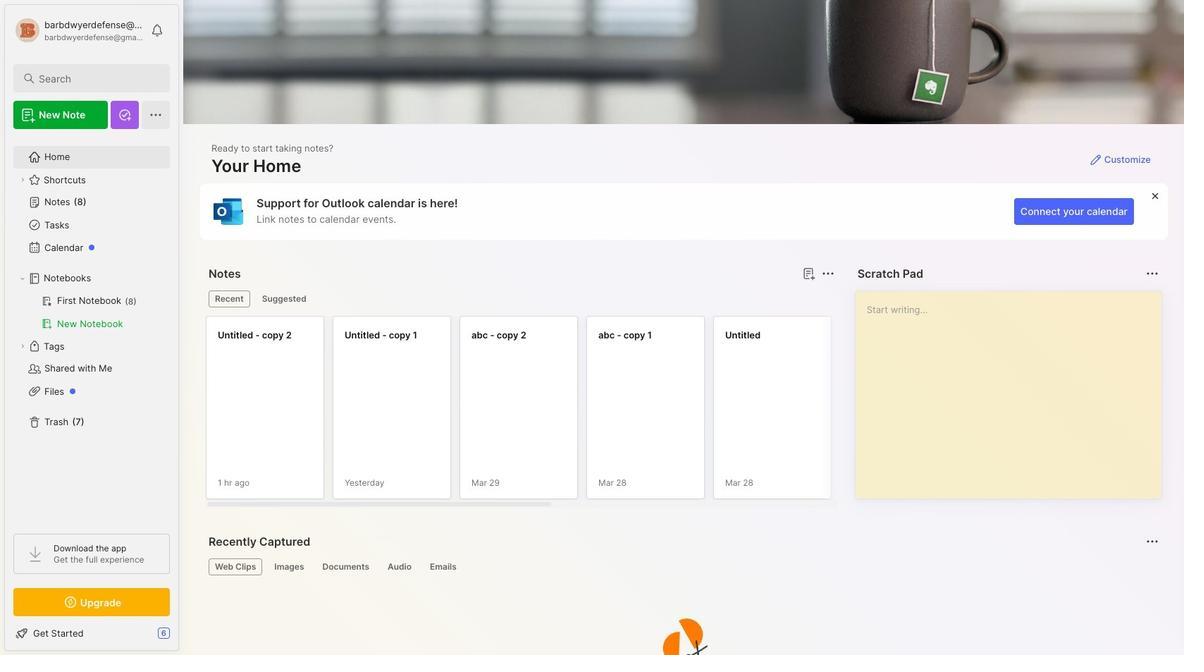 Task type: locate. For each thing, give the bounding box(es) containing it.
tree
[[5, 138, 178, 521]]

none search field inside main element
[[39, 70, 157, 87]]

More actions field
[[819, 264, 838, 284], [1143, 264, 1163, 284]]

tab
[[209, 291, 250, 307], [256, 291, 313, 307], [209, 559, 263, 575], [268, 559, 311, 575], [316, 559, 376, 575], [382, 559, 418, 575], [424, 559, 463, 575]]

more actions image
[[820, 265, 837, 282]]

Start writing… text field
[[867, 291, 1162, 487]]

tab list
[[209, 291, 833, 307], [209, 559, 1157, 575]]

group inside tree
[[13, 290, 169, 335]]

1 vertical spatial tab list
[[209, 559, 1157, 575]]

0 horizontal spatial more actions field
[[819, 264, 838, 284]]

2 more actions field from the left
[[1143, 264, 1163, 284]]

group
[[13, 290, 169, 335]]

Search text field
[[39, 72, 157, 85]]

row group
[[206, 316, 1185, 508]]

1 horizontal spatial more actions field
[[1143, 264, 1163, 284]]

Help and Learning task checklist field
[[5, 622, 178, 645]]

tree inside main element
[[5, 138, 178, 521]]

expand tags image
[[18, 342, 27, 350]]

None search field
[[39, 70, 157, 87]]

0 vertical spatial tab list
[[209, 291, 833, 307]]

Account field
[[13, 16, 144, 44]]



Task type: vqa. For each thing, say whether or not it's contained in the screenshot.
Click to collapse icon
yes



Task type: describe. For each thing, give the bounding box(es) containing it.
more actions image
[[1145, 265, 1162, 282]]

main element
[[0, 0, 183, 655]]

2 tab list from the top
[[209, 559, 1157, 575]]

click to collapse image
[[178, 629, 189, 646]]

1 more actions field from the left
[[819, 264, 838, 284]]

1 tab list from the top
[[209, 291, 833, 307]]

expand notebooks image
[[18, 274, 27, 283]]



